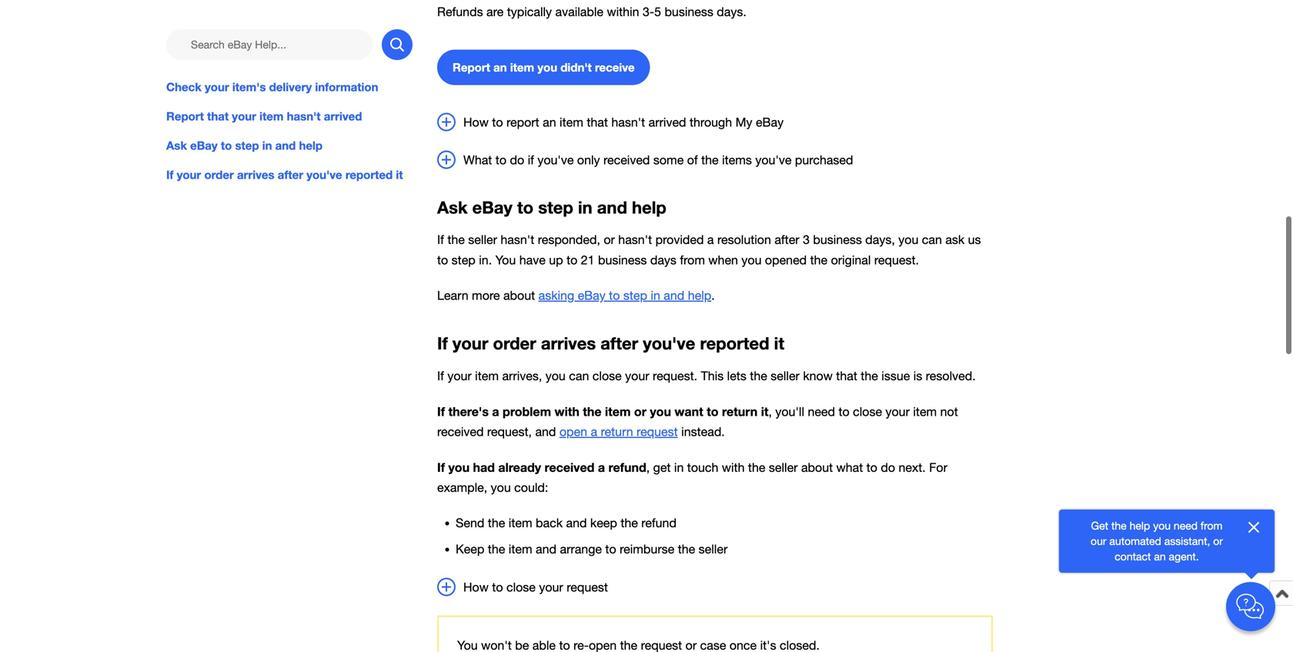 Task type: vqa. For each thing, say whether or not it's contained in the screenshot.
"Open A Return Request Instead."
yes



Task type: describe. For each thing, give the bounding box(es) containing it.
need inside get the help you need from our automated assistant, or contact an agent.
[[1174, 519, 1198, 532]]

keep
[[590, 516, 617, 530]]

help down when
[[688, 288, 712, 302]]

if there's a problem with the item or you want to return it
[[437, 404, 769, 419]]

1 horizontal spatial request
[[637, 425, 678, 439]]

a inside if the seller hasn't responded, or hasn't provided a resolution after 3 business days, you can ask us to step in. you have up to 21 business days from when you opened the original request.
[[707, 233, 714, 247]]

with for touch
[[722, 460, 745, 475]]

had
[[473, 460, 495, 475]]

assistant,
[[1165, 535, 1210, 547]]

the up "open"
[[583, 404, 602, 419]]

you
[[495, 253, 516, 267]]

you right the arrives,
[[546, 369, 566, 383]]

this
[[701, 369, 724, 383]]

or inside if the seller hasn't responded, or hasn't provided a resolution after 3 business days, you can ask us to step in. you have up to 21 business days from when you opened the original request.
[[604, 233, 615, 247]]

items
[[722, 153, 752, 167]]

want
[[675, 404, 703, 419]]

learn
[[437, 288, 469, 302]]

, you'll need to close your item not received request, and
[[437, 404, 958, 439]]

the up learn
[[448, 233, 465, 247]]

0 vertical spatial it
[[396, 168, 403, 182]]

only
[[577, 153, 600, 167]]

up
[[549, 253, 563, 267]]

if
[[528, 153, 534, 167]]

you up 'open a return request instead.'
[[650, 404, 671, 419]]

3
[[803, 233, 810, 247]]

0 vertical spatial return
[[722, 404, 758, 419]]

how to close your request
[[463, 580, 608, 594]]

report for report that your item hasn't arrived
[[166, 109, 204, 123]]

from inside if the seller hasn't responded, or hasn't provided a resolution after 3 business days, you can ask us to step in. you have up to 21 business days from when you opened the original request.
[[680, 253, 705, 267]]

your inside the 'how to close your request' "dropdown button"
[[539, 580, 563, 594]]

0 horizontal spatial about
[[503, 288, 535, 302]]

item inside , you'll need to close your item not received request, and
[[913, 404, 937, 419]]

if inside if the seller hasn't responded, or hasn't provided a resolution after 3 business days, you can ask us to step in. you have up to 21 business days from when you opened the original request.
[[437, 233, 444, 247]]

your inside check your item's delivery information link
[[205, 80, 229, 94]]

and down back
[[536, 542, 557, 556]]

0 horizontal spatial can
[[569, 369, 589, 383]]

after inside if the seller hasn't responded, or hasn't provided a resolution after 3 business days, you can ask us to step in. you have up to 21 business days from when you opened the original request.
[[775, 233, 800, 247]]

what to do if you've only received some of the items you've purchased
[[463, 153, 853, 167]]

how to report an item that hasn't arrived through my ebay button
[[437, 113, 993, 132]]

ebay right asking
[[578, 288, 606, 302]]

get
[[653, 460, 671, 475]]

when
[[709, 253, 738, 267]]

send
[[456, 516, 484, 530]]

hasn't up the days
[[618, 233, 652, 247]]

a right "open"
[[591, 425, 597, 439]]

0 vertical spatial ask ebay to step in and help
[[166, 139, 323, 152]]

open a return request link
[[560, 425, 678, 439]]

keep the item and arrange to reimburse the seller
[[456, 542, 728, 556]]

what to do if you've only received some of the items you've purchased button
[[437, 150, 993, 170]]

1 vertical spatial request.
[[653, 369, 698, 383]]

item up open a return request link
[[605, 404, 631, 419]]

item inside dropdown button
[[560, 115, 583, 129]]

responded,
[[538, 233, 600, 247]]

report for report an item you didn't receive
[[453, 60, 490, 74]]

to inside , get in touch with the seller about what to do next. for example, you could:
[[867, 460, 878, 475]]

check your item's delivery information
[[166, 80, 378, 94]]

, for if there's a problem with the item or you want to return it
[[769, 404, 772, 419]]

item left the arrives,
[[475, 369, 499, 383]]

0 vertical spatial refund
[[609, 460, 646, 475]]

close inside , you'll need to close your item not received request, and
[[853, 404, 882, 419]]

seller inside , get in touch with the seller about what to do next. for example, you could:
[[769, 460, 798, 475]]

issue
[[882, 369, 910, 383]]

and down only
[[597, 197, 627, 217]]

if inside if your order arrives after you've reported it link
[[166, 168, 174, 182]]

purchased
[[795, 153, 853, 167]]

asking ebay to step in and help link
[[539, 288, 712, 302]]

there's
[[448, 404, 489, 419]]

seller up the 'how to close your request' "dropdown button"
[[699, 542, 728, 556]]

the right the keep
[[621, 516, 638, 530]]

item up 'how to close your request'
[[509, 542, 532, 556]]

1 horizontal spatial or
[[634, 404, 647, 419]]

problem
[[503, 404, 551, 419]]

or inside get the help you need from our automated assistant, or contact an agent.
[[1213, 535, 1223, 547]]

, get in touch with the seller about what to do next. for example, you could:
[[437, 460, 948, 495]]

ebay down what
[[472, 197, 513, 217]]

next.
[[899, 460, 926, 475]]

opened
[[765, 253, 807, 267]]

0 vertical spatial after
[[278, 168, 303, 182]]

could:
[[514, 480, 548, 495]]

have
[[519, 253, 546, 267]]

if you had already received a refund
[[437, 460, 646, 475]]

request. inside if the seller hasn't responded, or hasn't provided a resolution after 3 business days, you can ask us to step in. you have up to 21 business days from when you opened the original request.
[[874, 253, 919, 267]]

contact
[[1115, 550, 1151, 563]]

learn more about asking ebay to step in and help .
[[437, 288, 715, 302]]

information
[[315, 80, 378, 94]]

0 vertical spatial ask
[[166, 139, 187, 152]]

help down report that your item hasn't arrived link
[[299, 139, 323, 152]]

get the help you need from our automated assistant, or contact an agent.
[[1091, 519, 1223, 563]]

1 horizontal spatial reported
[[700, 333, 769, 353]]

send the item back and keep the refund
[[456, 516, 677, 530]]

0 vertical spatial business
[[813, 233, 862, 247]]

instead.
[[681, 425, 725, 439]]

help up "provided"
[[632, 197, 667, 217]]

lets
[[727, 369, 747, 383]]

0 horizontal spatial that
[[207, 109, 229, 123]]

item down check your item's delivery information
[[260, 109, 284, 123]]

report that your item hasn't arrived
[[166, 109, 362, 123]]

the inside dropdown button
[[701, 153, 719, 167]]

hasn't down delivery
[[287, 109, 321, 123]]

item's
[[232, 80, 266, 94]]

open
[[560, 425, 587, 439]]

the right send
[[488, 516, 505, 530]]

2 horizontal spatial that
[[836, 369, 857, 383]]

more
[[472, 288, 500, 302]]

hasn't up you
[[501, 233, 534, 247]]

your inside report that your item hasn't arrived link
[[232, 109, 256, 123]]

1 horizontal spatial ask
[[437, 197, 468, 217]]

some
[[653, 153, 684, 167]]

you down the 'resolution' at right top
[[742, 253, 762, 267]]

ask
[[946, 233, 965, 247]]

check
[[166, 80, 202, 94]]

received inside dropdown button
[[604, 153, 650, 167]]

didn't
[[561, 60, 592, 74]]

the left the original
[[810, 253, 828, 267]]

days,
[[865, 233, 895, 247]]

you inside , get in touch with the seller about what to do next. for example, you could:
[[491, 480, 511, 495]]

the right lets
[[750, 369, 767, 383]]

to inside "dropdown button"
[[492, 580, 503, 594]]

example,
[[437, 480, 487, 495]]

if the seller hasn't responded, or hasn't provided a resolution after 3 business days, you can ask us to step in. you have up to 21 business days from when you opened the original request.
[[437, 233, 981, 267]]

item left back
[[509, 516, 532, 530]]

the left issue
[[861, 369, 878, 383]]

for
[[929, 460, 948, 475]]

in down report that your item hasn't arrived
[[262, 139, 272, 152]]

report an item you didn't receive link
[[437, 50, 650, 85]]

arrives,
[[502, 369, 542, 383]]

and down the days
[[664, 288, 685, 302]]

keep
[[456, 542, 484, 556]]

you inside report an item you didn't receive link
[[538, 60, 557, 74]]

is
[[914, 369, 922, 383]]

0 vertical spatial close
[[593, 369, 622, 383]]

resolved.
[[926, 369, 976, 383]]

your inside if your order arrives after you've reported it link
[[177, 168, 201, 182]]

an inside how to report an item that hasn't arrived through my ebay dropdown button
[[543, 115, 556, 129]]

receive
[[595, 60, 635, 74]]

not
[[940, 404, 958, 419]]

1 vertical spatial return
[[601, 425, 633, 439]]

how for how to close your request
[[463, 580, 489, 594]]

provided
[[656, 233, 704, 247]]

through
[[690, 115, 732, 129]]

report an item you didn't receive
[[453, 60, 635, 74]]

.
[[712, 288, 715, 302]]

how to close your request button
[[437, 578, 993, 597]]

you've down ask ebay to step in and help link
[[307, 168, 342, 182]]



Task type: locate. For each thing, give the bounding box(es) containing it.
1 horizontal spatial from
[[1201, 519, 1223, 532]]

0 horizontal spatial it
[[396, 168, 403, 182]]

or right assistant,
[[1213, 535, 1223, 547]]

you've right if
[[538, 153, 574, 167]]

0 horizontal spatial ask ebay to step in and help
[[166, 139, 323, 152]]

2 vertical spatial after
[[601, 333, 638, 353]]

how to report an item that hasn't arrived through my ebay
[[463, 115, 784, 129]]

an right report
[[543, 115, 556, 129]]

can inside if the seller hasn't responded, or hasn't provided a resolution after 3 business days, you can ask us to step in. you have up to 21 business days from when you opened the original request.
[[922, 233, 942, 247]]

0 vertical spatial or
[[604, 233, 615, 247]]

0 horizontal spatial received
[[437, 425, 484, 439]]

need up assistant,
[[1174, 519, 1198, 532]]

request. left this
[[653, 369, 698, 383]]

after left 3
[[775, 233, 800, 247]]

1 vertical spatial with
[[722, 460, 745, 475]]

arrived
[[324, 109, 362, 123], [649, 115, 686, 129]]

0 vertical spatial order
[[204, 168, 234, 182]]

refund left get
[[609, 460, 646, 475]]

it
[[396, 168, 403, 182], [774, 333, 784, 353], [761, 404, 769, 419]]

return down if there's a problem with the item or you want to return it
[[601, 425, 633, 439]]

arrives inside if your order arrives after you've reported it link
[[237, 168, 274, 182]]

2 vertical spatial close
[[507, 580, 536, 594]]

an left agent.
[[1154, 550, 1166, 563]]

, inside , you'll need to close your item not received request, and
[[769, 404, 772, 419]]

ask ebay to step in and help link
[[166, 137, 413, 154]]

arrives down ask ebay to step in and help link
[[237, 168, 274, 182]]

, left you'll at the right bottom of page
[[769, 404, 772, 419]]

1 horizontal spatial request.
[[874, 253, 919, 267]]

hasn't
[[287, 109, 321, 123], [611, 115, 645, 129], [501, 233, 534, 247], [618, 233, 652, 247]]

the right touch
[[748, 460, 766, 475]]

you down "had"
[[491, 480, 511, 495]]

agent.
[[1169, 550, 1199, 563]]

1 horizontal spatial ,
[[769, 404, 772, 419]]

1 vertical spatial order
[[493, 333, 536, 353]]

already
[[498, 460, 541, 475]]

0 vertical spatial about
[[503, 288, 535, 302]]

1 horizontal spatial business
[[813, 233, 862, 247]]

ask ebay to step in and help up responded,
[[437, 197, 667, 217]]

0 horizontal spatial an
[[493, 60, 507, 74]]

0 horizontal spatial order
[[204, 168, 234, 182]]

1 horizontal spatial arrived
[[649, 115, 686, 129]]

or
[[604, 233, 615, 247], [634, 404, 647, 419], [1213, 535, 1223, 547]]

how down keep at the bottom left of page
[[463, 580, 489, 594]]

get the help you need from our automated assistant, or contact an agent. tooltip
[[1084, 518, 1230, 564]]

0 vertical spatial request
[[637, 425, 678, 439]]

and up arrange
[[566, 516, 587, 530]]

after down the asking ebay to step in and help link
[[601, 333, 638, 353]]

need right you'll at the right bottom of page
[[808, 404, 835, 419]]

2 vertical spatial or
[[1213, 535, 1223, 547]]

a down open a return request link
[[598, 460, 605, 475]]

request down keep the item and arrange to reimburse the seller
[[567, 580, 608, 594]]

received down "open"
[[545, 460, 595, 475]]

1 vertical spatial ask ebay to step in and help
[[437, 197, 667, 217]]

1 vertical spatial refund
[[641, 516, 677, 530]]

, left get
[[646, 460, 650, 475]]

item
[[510, 60, 534, 74], [260, 109, 284, 123], [560, 115, 583, 129], [475, 369, 499, 383], [605, 404, 631, 419], [913, 404, 937, 419], [509, 516, 532, 530], [509, 542, 532, 556]]

arrives down learn more about asking ebay to step in and help .
[[541, 333, 596, 353]]

how up what
[[463, 115, 489, 129]]

received inside , you'll need to close your item not received request, and
[[437, 425, 484, 439]]

after
[[278, 168, 303, 182], [775, 233, 800, 247], [601, 333, 638, 353]]

an inside get the help you need from our automated assistant, or contact an agent.
[[1154, 550, 1166, 563]]

0 vertical spatial how
[[463, 115, 489, 129]]

business
[[813, 233, 862, 247], [598, 253, 647, 267]]

1 horizontal spatial received
[[545, 460, 595, 475]]

2 how from the top
[[463, 580, 489, 594]]

seller down you'll at the right bottom of page
[[769, 460, 798, 475]]

0 horizontal spatial if your order arrives after you've reported it
[[166, 168, 403, 182]]

of
[[687, 153, 698, 167]]

1 horizontal spatial do
[[881, 460, 895, 475]]

0 vertical spatial an
[[493, 60, 507, 74]]

you right days,
[[899, 233, 919, 247]]

request up get
[[637, 425, 678, 439]]

0 horizontal spatial or
[[604, 233, 615, 247]]

ask down what
[[437, 197, 468, 217]]

0 horizontal spatial with
[[555, 404, 580, 419]]

0 vertical spatial received
[[604, 153, 650, 167]]

1 horizontal spatial it
[[761, 404, 769, 419]]

ask ebay to step in and help
[[166, 139, 323, 152], [437, 197, 667, 217]]

or up 'open a return request instead.'
[[634, 404, 647, 419]]

1 how from the top
[[463, 115, 489, 129]]

,
[[769, 404, 772, 419], [646, 460, 650, 475]]

days
[[650, 253, 677, 267]]

if your item arrives, you can close your request. this lets the seller know that the issue is resolved.
[[437, 369, 976, 383]]

about inside , get in touch with the seller about what to do next. for example, you could:
[[801, 460, 833, 475]]

1 horizontal spatial need
[[1174, 519, 1198, 532]]

1 horizontal spatial ask ebay to step in and help
[[437, 197, 667, 217]]

1 horizontal spatial that
[[587, 115, 608, 129]]

report
[[507, 115, 539, 129]]

refund
[[609, 460, 646, 475], [641, 516, 677, 530]]

1 vertical spatial about
[[801, 460, 833, 475]]

that down check your item's delivery information
[[207, 109, 229, 123]]

you left didn't
[[538, 60, 557, 74]]

1 vertical spatial after
[[775, 233, 800, 247]]

item left didn't
[[510, 60, 534, 74]]

report
[[453, 60, 490, 74], [166, 109, 204, 123]]

seller up in.
[[468, 233, 497, 247]]

Search eBay Help... text field
[[166, 29, 373, 60]]

2 horizontal spatial received
[[604, 153, 650, 167]]

the right of
[[701, 153, 719, 167]]

what
[[836, 460, 863, 475]]

received down how to report an item that hasn't arrived through my ebay
[[604, 153, 650, 167]]

0 horizontal spatial ,
[[646, 460, 650, 475]]

you'll
[[775, 404, 804, 419]]

0 horizontal spatial need
[[808, 404, 835, 419]]

resolution
[[717, 233, 771, 247]]

step
[[235, 139, 259, 152], [538, 197, 573, 217], [452, 253, 476, 267], [623, 288, 647, 302]]

ask down "check"
[[166, 139, 187, 152]]

2 vertical spatial an
[[1154, 550, 1166, 563]]

1 horizontal spatial order
[[493, 333, 536, 353]]

the right keep at the bottom left of page
[[488, 542, 505, 556]]

1 vertical spatial reported
[[700, 333, 769, 353]]

close inside the 'how to close your request' "dropdown button"
[[507, 580, 536, 594]]

arrives
[[237, 168, 274, 182], [541, 333, 596, 353]]

0 horizontal spatial request
[[567, 580, 608, 594]]

and down report that your item hasn't arrived link
[[275, 139, 296, 152]]

1 horizontal spatial after
[[601, 333, 638, 353]]

1 horizontal spatial with
[[722, 460, 745, 475]]

0 vertical spatial with
[[555, 404, 580, 419]]

received
[[604, 153, 650, 167], [437, 425, 484, 439], [545, 460, 595, 475]]

0 horizontal spatial report
[[166, 109, 204, 123]]

1 vertical spatial can
[[569, 369, 589, 383]]

if your order arrives after you've reported it link
[[166, 166, 413, 183]]

in down the days
[[651, 288, 660, 302]]

the inside , get in touch with the seller about what to do next. for example, you could:
[[748, 460, 766, 475]]

back
[[536, 516, 563, 530]]

seller
[[468, 233, 497, 247], [771, 369, 800, 383], [769, 460, 798, 475], [699, 542, 728, 556]]

1 horizontal spatial an
[[543, 115, 556, 129]]

what
[[463, 153, 492, 167]]

if your order arrives after you've reported it down the asking ebay to step in and help link
[[437, 333, 784, 353]]

0 vertical spatial do
[[510, 153, 524, 167]]

do
[[510, 153, 524, 167], [881, 460, 895, 475]]

arrived up the some
[[649, 115, 686, 129]]

request inside "dropdown button"
[[567, 580, 608, 594]]

how inside "dropdown button"
[[463, 580, 489, 594]]

request. down days,
[[874, 253, 919, 267]]

ebay down "check"
[[190, 139, 218, 152]]

2 horizontal spatial or
[[1213, 535, 1223, 547]]

close
[[593, 369, 622, 383], [853, 404, 882, 419], [507, 580, 536, 594]]

, for if you had already received a refund
[[646, 460, 650, 475]]

in up responded,
[[578, 197, 593, 217]]

you up assistant,
[[1153, 519, 1171, 532]]

0 vertical spatial report
[[453, 60, 490, 74]]

if your order arrives after you've reported it
[[166, 168, 403, 182], [437, 333, 784, 353]]

that inside dropdown button
[[587, 115, 608, 129]]

and
[[275, 139, 296, 152], [597, 197, 627, 217], [664, 288, 685, 302], [535, 425, 556, 439], [566, 516, 587, 530], [536, 542, 557, 556]]

if your order arrives after you've reported it down ask ebay to step in and help link
[[166, 168, 403, 182]]

check your item's delivery information link
[[166, 79, 413, 95]]

0 horizontal spatial return
[[601, 425, 633, 439]]

asking
[[539, 288, 574, 302]]

in.
[[479, 253, 492, 267]]

21
[[581, 253, 595, 267]]

0 horizontal spatial reported
[[346, 168, 393, 182]]

how inside dropdown button
[[463, 115, 489, 129]]

reported
[[346, 168, 393, 182], [700, 333, 769, 353]]

1 vertical spatial ask
[[437, 197, 468, 217]]

hasn't up what to do if you've only received some of the items you've purchased
[[611, 115, 645, 129]]

refund up reimburse
[[641, 516, 677, 530]]

open a return request instead.
[[560, 425, 725, 439]]

you've right "items"
[[755, 153, 792, 167]]

order down report that your item hasn't arrived
[[204, 168, 234, 182]]

with right touch
[[722, 460, 745, 475]]

a up request,
[[492, 404, 499, 419]]

automated
[[1110, 535, 1162, 547]]

1 horizontal spatial arrives
[[541, 333, 596, 353]]

to
[[492, 115, 503, 129], [221, 139, 232, 152], [496, 153, 507, 167], [517, 197, 534, 217], [437, 253, 448, 267], [567, 253, 578, 267], [609, 288, 620, 302], [707, 404, 719, 419], [839, 404, 850, 419], [867, 460, 878, 475], [605, 542, 616, 556], [492, 580, 503, 594]]

item up only
[[560, 115, 583, 129]]

can left ask
[[922, 233, 942, 247]]

and inside , you'll need to close your item not received request, and
[[535, 425, 556, 439]]

request,
[[487, 425, 532, 439]]

1 vertical spatial an
[[543, 115, 556, 129]]

arrange
[[560, 542, 602, 556]]

seller left know
[[771, 369, 800, 383]]

with up "open"
[[555, 404, 580, 419]]

a up when
[[707, 233, 714, 247]]

about left what
[[801, 460, 833, 475]]

an
[[493, 60, 507, 74], [543, 115, 556, 129], [1154, 550, 1166, 563]]

the inside get the help you need from our automated assistant, or contact an agent.
[[1112, 519, 1127, 532]]

2 vertical spatial it
[[761, 404, 769, 419]]

1 vertical spatial received
[[437, 425, 484, 439]]

with
[[555, 404, 580, 419], [722, 460, 745, 475]]

0 horizontal spatial arrives
[[237, 168, 274, 182]]

the right get
[[1112, 519, 1127, 532]]

1 horizontal spatial close
[[593, 369, 622, 383]]

1 vertical spatial or
[[634, 404, 647, 419]]

1 vertical spatial from
[[1201, 519, 1223, 532]]

1 horizontal spatial report
[[453, 60, 490, 74]]

0 horizontal spatial arrived
[[324, 109, 362, 123]]

touch
[[687, 460, 719, 475]]

do left if
[[510, 153, 524, 167]]

step inside if the seller hasn't responded, or hasn't provided a resolution after 3 business days, you can ask us to step in. you have up to 21 business days from when you opened the original request.
[[452, 253, 476, 267]]

2 horizontal spatial an
[[1154, 550, 1166, 563]]

1 vertical spatial need
[[1174, 519, 1198, 532]]

to inside , you'll need to close your item not received request, and
[[839, 404, 850, 419]]

0 horizontal spatial close
[[507, 580, 536, 594]]

1 vertical spatial arrives
[[541, 333, 596, 353]]

ebay
[[756, 115, 784, 129], [190, 139, 218, 152], [472, 197, 513, 217], [578, 288, 606, 302]]

1 vertical spatial business
[[598, 253, 647, 267]]

do inside dropdown button
[[510, 153, 524, 167]]

1 horizontal spatial if your order arrives after you've reported it
[[437, 333, 784, 353]]

that
[[207, 109, 229, 123], [587, 115, 608, 129], [836, 369, 857, 383]]

0 horizontal spatial after
[[278, 168, 303, 182]]

in inside , get in touch with the seller about what to do next. for example, you could:
[[674, 460, 684, 475]]

do inside , get in touch with the seller about what to do next. for example, you could:
[[881, 460, 895, 475]]

an up report
[[493, 60, 507, 74]]

us
[[968, 233, 981, 247]]

if
[[166, 168, 174, 182], [437, 233, 444, 247], [437, 333, 448, 353], [437, 369, 444, 383], [437, 404, 445, 419], [437, 460, 445, 475]]

you up example,
[[448, 460, 470, 475]]

my
[[736, 115, 752, 129]]

1 horizontal spatial return
[[722, 404, 758, 419]]

order up the arrives,
[[493, 333, 536, 353]]

need inside , you'll need to close your item not received request, and
[[808, 404, 835, 419]]

the right reimburse
[[678, 542, 695, 556]]

with inside , get in touch with the seller about what to do next. for example, you could:
[[722, 460, 745, 475]]

1 vertical spatial if your order arrives after you've reported it
[[437, 333, 784, 353]]

0 horizontal spatial business
[[598, 253, 647, 267]]

know
[[803, 369, 833, 383]]

return down lets
[[722, 404, 758, 419]]

1 vertical spatial do
[[881, 460, 895, 475]]

and down the problem
[[535, 425, 556, 439]]

about right more
[[503, 288, 535, 302]]

in
[[262, 139, 272, 152], [578, 197, 593, 217], [651, 288, 660, 302], [674, 460, 684, 475]]

ask ebay to step in and help down report that your item hasn't arrived
[[166, 139, 323, 152]]

reimburse
[[620, 542, 675, 556]]

0 horizontal spatial from
[[680, 253, 705, 267]]

that right know
[[836, 369, 857, 383]]

our
[[1091, 535, 1107, 547]]

your inside , you'll need to close your item not received request, and
[[886, 404, 910, 419]]

2 vertical spatial received
[[545, 460, 595, 475]]

you've
[[538, 153, 574, 167], [755, 153, 792, 167], [307, 168, 342, 182], [643, 333, 695, 353]]

return
[[722, 404, 758, 419], [601, 425, 633, 439]]

0 vertical spatial reported
[[346, 168, 393, 182]]

with for problem
[[555, 404, 580, 419]]

delivery
[[269, 80, 312, 94]]

1 horizontal spatial about
[[801, 460, 833, 475]]

0 vertical spatial need
[[808, 404, 835, 419]]

1 vertical spatial close
[[853, 404, 882, 419]]

received down there's
[[437, 425, 484, 439]]

hasn't inside dropdown button
[[611, 115, 645, 129]]

item left not
[[913, 404, 937, 419]]

seller inside if the seller hasn't responded, or hasn't provided a resolution after 3 business days, you can ask us to step in. you have up to 21 business days from when you opened the original request.
[[468, 233, 497, 247]]

arrived inside dropdown button
[[649, 115, 686, 129]]

0 vertical spatial arrives
[[237, 168, 274, 182]]

how for how to report an item that hasn't arrived through my ebay
[[463, 115, 489, 129]]

from up assistant,
[[1201, 519, 1223, 532]]

do left next. at the right bottom of the page
[[881, 460, 895, 475]]

from inside get the help you need from our automated assistant, or contact an agent.
[[1201, 519, 1223, 532]]

1 vertical spatial ,
[[646, 460, 650, 475]]

2 horizontal spatial close
[[853, 404, 882, 419]]

an inside report an item you didn't receive link
[[493, 60, 507, 74]]

ask
[[166, 139, 187, 152], [437, 197, 468, 217]]

you've up if your item arrives, you can close your request. this lets the seller know that the issue is resolved.
[[643, 333, 695, 353]]

that up only
[[587, 115, 608, 129]]

, inside , get in touch with the seller about what to do next. for example, you could:
[[646, 460, 650, 475]]

report that your item hasn't arrived link
[[166, 108, 413, 125]]

order
[[204, 168, 234, 182], [493, 333, 536, 353]]

1 vertical spatial how
[[463, 580, 489, 594]]

ebay inside dropdown button
[[756, 115, 784, 129]]

original
[[831, 253, 871, 267]]

you inside get the help you need from our automated assistant, or contact an agent.
[[1153, 519, 1171, 532]]

or right responded,
[[604, 233, 615, 247]]

help inside get the help you need from our automated assistant, or contact an agent.
[[1130, 519, 1150, 532]]

arrived down information at the left of page
[[324, 109, 362, 123]]

0 vertical spatial from
[[680, 253, 705, 267]]

get
[[1091, 519, 1109, 532]]

0 vertical spatial ,
[[769, 404, 772, 419]]

need
[[808, 404, 835, 419], [1174, 519, 1198, 532]]

1 vertical spatial it
[[774, 333, 784, 353]]



